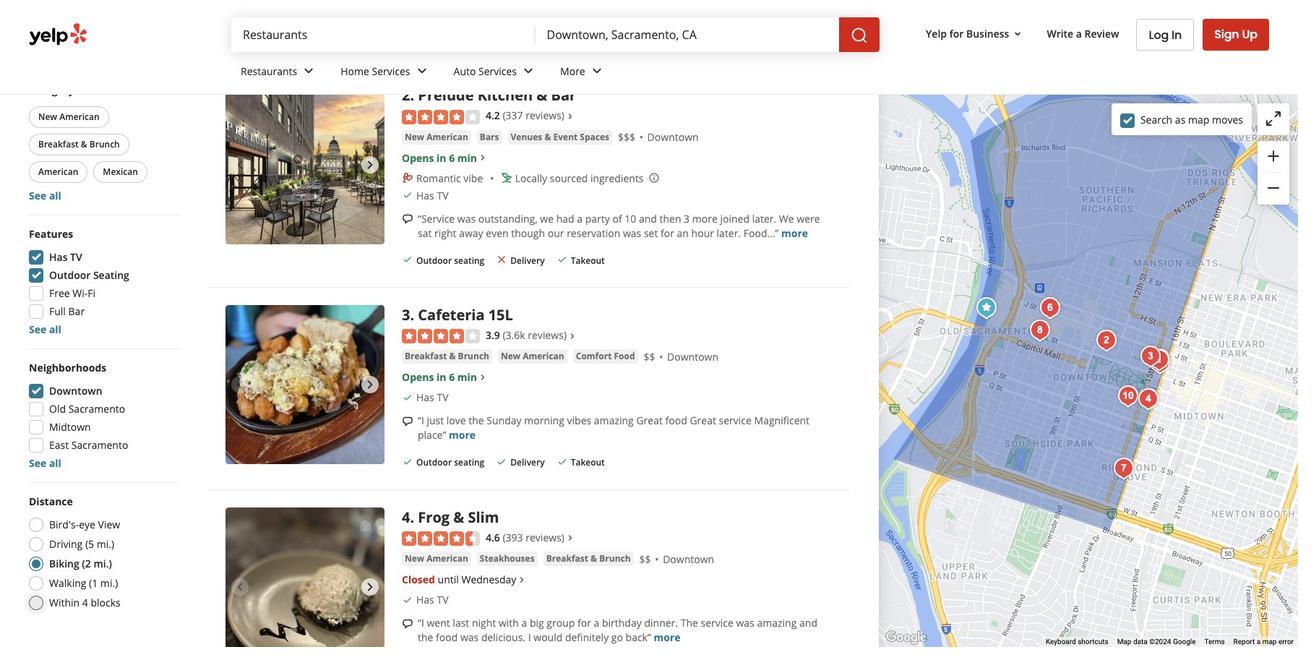 Task type: locate. For each thing, give the bounding box(es) containing it.
2 vertical spatial see all button
[[29, 456, 61, 470]]

1 previous image from the top
[[231, 156, 249, 174]]

1 . from the top
[[410, 85, 414, 105]]

6 for cafeteria
[[449, 371, 455, 384]]

1 opens in 6 min link from the top
[[402, 151, 833, 165]]

0 vertical spatial and
[[639, 212, 657, 225]]

1 6 from the top
[[449, 151, 455, 165]]

1 vertical spatial next image
[[362, 376, 379, 393]]

new american button down "category"
[[29, 106, 109, 128]]

go
[[612, 631, 623, 645]]

1 vertical spatial seating
[[454, 457, 485, 469]]

breakfast & brunch link down 3.9 star rating "image" at left
[[402, 350, 492, 365]]

16 chevron right v2 image down 'steakhouses' "link" on the left of the page
[[517, 574, 528, 586]]

1 slideshow element from the top
[[226, 85, 385, 245]]

tv
[[437, 188, 449, 202], [70, 250, 82, 264], [437, 391, 449, 405], [437, 593, 449, 607]]

0 vertical spatial 3
[[684, 212, 690, 225]]

opens
[[402, 151, 434, 165], [402, 371, 434, 384]]

more link down dinner.
[[654, 631, 681, 645]]

write
[[1048, 26, 1074, 40]]

new american button inside category group
[[29, 106, 109, 128]]

slideshow element for 2
[[226, 85, 385, 245]]

definitely
[[565, 631, 609, 645]]

breakfast & brunch link down (393 reviews) link
[[544, 552, 634, 567]]

event
[[554, 131, 578, 143]]

reviews) for prelude kitchen & bar
[[526, 109, 565, 122]]

later.
[[753, 212, 777, 225], [717, 226, 741, 240]]

see down american button at the top left of the page
[[29, 189, 46, 202]]

16 chevron right v2 image down bars link
[[477, 152, 489, 164]]

1 horizontal spatial later.
[[753, 212, 777, 225]]

3 up 3.9 star rating "image" at left
[[402, 305, 410, 325]]

eye
[[79, 518, 95, 532]]

2 vertical spatial breakfast & brunch
[[546, 553, 631, 565]]

public house downtown image
[[1146, 349, 1175, 378]]

1 vertical spatial "i
[[418, 616, 424, 630]]

1 opens in 6 min from the top
[[402, 151, 477, 165]]

delivery down morning
[[511, 457, 545, 469]]

4 inside distance option group
[[82, 596, 88, 610]]

2 opens in 6 min link from the top
[[402, 371, 833, 385]]

food inside ""i went last night with a big group for a birthday dinner. the service was amazing and the food was delicious. i would definitely go back""
[[436, 631, 458, 645]]

2 vertical spatial brunch
[[600, 553, 631, 565]]

1 vertical spatial 16 chevron right v2 image
[[567, 330, 579, 342]]

of
[[613, 212, 622, 225]]

min
[[458, 151, 477, 165], [458, 371, 477, 384]]

outdoor down sat on the top left
[[417, 254, 452, 267]]

0 vertical spatial 16 chevron right v2 image
[[565, 111, 576, 122]]

1 vertical spatial the
[[418, 631, 433, 645]]

0 vertical spatial .
[[410, 85, 414, 105]]

1 vertical spatial outdoor
[[49, 268, 91, 282]]

1 vertical spatial sacramento
[[71, 438, 128, 452]]

24 chevron down v2 image inside auto services link
[[520, 62, 537, 80]]

1 horizontal spatial map
[[1263, 638, 1278, 646]]

1 horizontal spatial 24 chevron down v2 image
[[520, 62, 537, 80]]

2 6 from the top
[[449, 371, 455, 384]]

breakfast inside category group
[[38, 138, 79, 150]]

more up hour
[[693, 212, 718, 225]]

0 horizontal spatial bar
[[68, 304, 85, 318]]

1 horizontal spatial bar
[[551, 85, 577, 105]]

new american down "category"
[[38, 111, 100, 123]]

(393 reviews) link
[[503, 529, 576, 545]]

breakfast for breakfast & brunch button to the middle
[[405, 350, 447, 363]]

16 chevron right v2 image
[[477, 152, 489, 164], [477, 372, 489, 384], [565, 533, 576, 544]]

the inside ""i just love the sunday morning vibes amazing  great food great service  magnificent place""
[[469, 414, 484, 428]]

. left frog
[[410, 508, 414, 527]]

1 none field from the left
[[231, 17, 536, 52]]

downtown right $$$ on the top of the page
[[648, 130, 699, 144]]

reviews) right (393
[[526, 531, 565, 544]]

0 vertical spatial previous image
[[231, 156, 249, 174]]

2 see all button from the top
[[29, 323, 61, 336]]

downtown up the on the bottom of page
[[663, 552, 715, 566]]

1 see all button from the top
[[29, 189, 61, 202]]

opens for prelude kitchen & bar
[[402, 151, 434, 165]]

2 . from the top
[[410, 305, 414, 325]]

later. up food…"
[[753, 212, 777, 225]]

& for breakfast & brunch button to the left
[[81, 138, 87, 150]]

6
[[449, 151, 455, 165], [449, 371, 455, 384]]

new american link down 4.6 star rating image
[[402, 552, 471, 567]]

1 "i from the top
[[418, 414, 424, 428]]

write a review link
[[1042, 21, 1126, 47]]

2 16 speech v2 image from the top
[[402, 618, 414, 630]]

mi.) for biking (2 mi.)
[[94, 557, 112, 571]]

has
[[417, 188, 435, 202], [49, 250, 68, 264], [417, 391, 435, 405], [417, 593, 435, 607]]

2 24 chevron down v2 image from the left
[[520, 62, 537, 80]]

1 vertical spatial service
[[701, 616, 734, 630]]

1 opens from the top
[[402, 151, 434, 165]]

0 horizontal spatial breakfast & brunch link
[[402, 350, 492, 365]]

6 up romantic vibe
[[449, 151, 455, 165]]

16 chevron right v2 image inside (337 reviews) "link"
[[565, 111, 576, 122]]

seating down love
[[454, 457, 485, 469]]

blocks
[[91, 596, 121, 610]]

previous image for 2
[[231, 156, 249, 174]]

info icon image
[[648, 172, 660, 184], [648, 172, 660, 184]]

reviews) right (3.6k
[[528, 328, 567, 342]]

16 checkmark v2 image down our on the top left of the page
[[557, 254, 568, 266]]

3 slideshow element from the top
[[226, 508, 385, 647]]

0 vertical spatial bar
[[551, 85, 577, 105]]

1 outdoor seating from the top
[[417, 254, 485, 267]]

1 horizontal spatial and
[[800, 616, 818, 630]]

16 speech v2 image left 'went'
[[402, 618, 414, 630]]

auto
[[454, 64, 476, 78]]

new american button for new american link associated with prelude kitchen & bar
[[402, 130, 471, 144]]

& inside category group
[[81, 138, 87, 150]]

0 vertical spatial in
[[437, 151, 447, 165]]

seating down away
[[454, 254, 485, 267]]

all inside category group
[[49, 189, 61, 202]]

moves
[[1213, 112, 1244, 126]]

takeout for 16 checkmark v2 icon over more
[[571, 28, 605, 40]]

new down "category"
[[38, 111, 57, 123]]

1 vertical spatial opens in 6 min
[[402, 371, 477, 384]]

None field
[[231, 17, 536, 52], [536, 17, 840, 52]]

2 vertical spatial outdoor
[[417, 457, 452, 469]]

1 horizontal spatial great
[[690, 414, 717, 428]]

services inside "link"
[[372, 64, 410, 78]]

see all button down american button at the top left of the page
[[29, 189, 61, 202]]

bar down more
[[551, 85, 577, 105]]

see all inside the neighborhoods group
[[29, 456, 61, 470]]

yelp for business
[[926, 26, 1010, 40]]

slideshow element for 4
[[226, 508, 385, 647]]

0 horizontal spatial breakfast
[[38, 138, 79, 150]]

reviews) inside (393 reviews) link
[[526, 531, 565, 544]]

min up love
[[458, 371, 477, 384]]

see all inside category group
[[29, 189, 61, 202]]

1 in from the top
[[437, 151, 447, 165]]

breakfast down (393 reviews) link
[[546, 553, 589, 565]]

1 horizontal spatial 3
[[684, 212, 690, 225]]

terms link
[[1205, 638, 1226, 646]]

0 vertical spatial opens in 6 min link
[[402, 151, 833, 165]]

for inside 'button'
[[950, 26, 964, 40]]

0 horizontal spatial the
[[418, 631, 433, 645]]

mi.) for walking (1 mi.)
[[100, 576, 118, 590]]

outdoor inside features group
[[49, 268, 91, 282]]

all down american button at the top left of the page
[[49, 189, 61, 202]]

16 checkmark v2 image down 3.9 star rating "image" at left
[[402, 392, 414, 404]]

2
[[402, 85, 410, 105]]

venues & event spaces link
[[508, 130, 613, 145]]

1 min from the top
[[458, 151, 477, 165]]

new for new american 'button' for new american link associated with prelude kitchen & bar
[[405, 131, 425, 143]]

"i inside ""i went last night with a big group for a birthday dinner. the service was amazing and the food was delicious. i would definitely go back""
[[418, 616, 424, 630]]

0 horizontal spatial later.
[[717, 226, 741, 240]]

set
[[644, 226, 658, 240]]

new inside category group
[[38, 111, 57, 123]]

16 checkmark v2 image
[[402, 254, 414, 266], [557, 254, 568, 266], [402, 392, 414, 404], [557, 457, 568, 468]]

0 horizontal spatial services
[[372, 64, 410, 78]]

1 great from the left
[[637, 414, 663, 428]]

previous image
[[231, 156, 249, 174], [231, 376, 249, 393], [231, 578, 249, 596]]

16 speech v2 image
[[402, 416, 414, 428], [402, 618, 414, 630]]

american down 4.6 star rating image
[[427, 553, 469, 565]]

yelp for business button
[[921, 21, 1030, 47]]

seating
[[454, 254, 485, 267], [454, 457, 485, 469]]

min for cafeteria
[[458, 371, 477, 384]]

1 vertical spatial opens
[[402, 371, 434, 384]]

0 vertical spatial reviews)
[[526, 109, 565, 122]]

prelude kitchen & bar image
[[1093, 326, 1122, 355]]

$$ up dinner.
[[640, 552, 651, 566]]

echo & rig image
[[1036, 294, 1065, 323]]

2 in from the top
[[437, 371, 447, 384]]

1 horizontal spatial amazing
[[758, 616, 797, 630]]

(337
[[503, 109, 523, 122]]

opens up "just"
[[402, 371, 434, 384]]

0 vertical spatial opens in 6 min
[[402, 151, 477, 165]]

in for prelude kitchen & bar
[[437, 151, 447, 165]]

auto services link
[[442, 52, 549, 94]]

venues
[[511, 131, 543, 143]]

sacramento down midtown
[[71, 438, 128, 452]]

mi.) right (1 at the bottom left
[[100, 576, 118, 590]]

biking (2 mi.)
[[49, 557, 112, 571]]

1 vertical spatial 3
[[402, 305, 410, 325]]

0 vertical spatial service
[[719, 414, 752, 428]]

16 speech v2 image left "just"
[[402, 416, 414, 428]]

1 vertical spatial previous image
[[231, 376, 249, 393]]

1 vertical spatial food
[[436, 631, 458, 645]]

see inside category group
[[29, 189, 46, 202]]

16 chevron right v2 image
[[565, 111, 576, 122], [567, 330, 579, 342], [517, 574, 528, 586]]

see all
[[29, 189, 61, 202], [29, 323, 61, 336], [29, 456, 61, 470]]

0 vertical spatial breakfast & brunch link
[[402, 350, 492, 365]]

takeout for 16 checkmark v2 image underneath vibes
[[571, 457, 605, 469]]

16 chevron right v2 image for 15l
[[477, 372, 489, 384]]

1 next image from the top
[[362, 156, 379, 174]]

1 vertical spatial map
[[1263, 638, 1278, 646]]

takeout down "reservation"
[[571, 254, 605, 267]]

1 vertical spatial more link
[[449, 428, 476, 442]]

later. down joined
[[717, 226, 741, 240]]

group
[[547, 616, 575, 630]]

amazing inside ""i went last night with a big group for a birthday dinner. the service was amazing and the food was delicious. i would definitely go back""
[[758, 616, 797, 630]]

breakfast & brunch down (393 reviews) link
[[546, 553, 631, 565]]

24 chevron down v2 image
[[300, 62, 318, 80], [520, 62, 537, 80], [588, 62, 606, 80]]

16 checkmark v2 image
[[557, 28, 568, 39], [402, 190, 414, 201], [402, 457, 414, 468], [496, 457, 508, 468], [402, 595, 414, 606]]

romantic
[[417, 171, 461, 185]]

. down 24 chevron down v2 icon
[[410, 85, 414, 105]]

0 horizontal spatial map
[[1189, 112, 1210, 126]]

good for dinner
[[49, 44, 126, 58]]

2 slideshow element from the top
[[226, 305, 385, 464]]

1 vertical spatial min
[[458, 371, 477, 384]]

16 chevron right v2 image up comfort
[[567, 330, 579, 342]]

0 vertical spatial breakfast & brunch button
[[29, 134, 129, 155]]

0 horizontal spatial food
[[436, 631, 458, 645]]

2 vertical spatial 16 chevron right v2 image
[[565, 533, 576, 544]]

takeout for 16 checkmark v2 image below our on the top left of the page
[[571, 254, 605, 267]]

2 outdoor seating from the top
[[417, 457, 485, 469]]

sat
[[418, 226, 432, 240]]

breakfast down 3.9 star rating "image" at left
[[405, 350, 447, 363]]

2 "i from the top
[[418, 616, 424, 630]]

seating
[[93, 268, 129, 282]]

2 all from the top
[[49, 323, 61, 336]]

0 vertical spatial see
[[29, 189, 46, 202]]

2 horizontal spatial brunch
[[600, 553, 631, 565]]

ingredients
[[591, 171, 644, 185]]

joe's crab shack image
[[973, 294, 1002, 323]]

services for auto services
[[479, 64, 517, 78]]

2 seating from the top
[[454, 457, 485, 469]]

2 horizontal spatial breakfast & brunch
[[546, 553, 631, 565]]

0 vertical spatial more link
[[782, 226, 809, 240]]

3 . from the top
[[410, 508, 414, 527]]

bar down "wi-"
[[68, 304, 85, 318]]

bar inside features group
[[68, 304, 85, 318]]

16 chevron right v2 image for 2 . prelude kitchen & bar
[[565, 111, 576, 122]]

driving (5 mi.)
[[49, 537, 114, 551]]

yelp
[[926, 26, 947, 40]]

0 vertical spatial amazing
[[594, 414, 634, 428]]

(3.6k reviews) link
[[503, 327, 579, 343]]

see all button inside the neighborhoods group
[[29, 456, 61, 470]]

breakfast up american button at the top left of the page
[[38, 138, 79, 150]]

google
[[1174, 638, 1197, 646]]

all down full
[[49, 323, 61, 336]]

2 delivery from the top
[[511, 254, 545, 267]]

bars
[[480, 131, 499, 143]]

see all down east
[[29, 456, 61, 470]]

amazing
[[594, 414, 634, 428], [758, 616, 797, 630]]

brunch inside category group
[[90, 138, 120, 150]]

3 delivery from the top
[[511, 457, 545, 469]]

0 horizontal spatial brunch
[[90, 138, 120, 150]]

2 services from the left
[[479, 64, 517, 78]]

2 vertical spatial new american link
[[402, 552, 471, 567]]

6 down 3.9 star rating "image" at left
[[449, 371, 455, 384]]

had
[[557, 212, 575, 225]]

0 vertical spatial 16 chevron right v2 image
[[477, 152, 489, 164]]

slideshow element
[[226, 85, 385, 245], [226, 305, 385, 464], [226, 508, 385, 647]]

0 vertical spatial delivery
[[511, 28, 545, 40]]

see all button inside features group
[[29, 323, 61, 336]]

0 vertical spatial later.
[[753, 212, 777, 225]]

see for has tv
[[29, 323, 46, 336]]

google image
[[883, 628, 931, 647]]

breakfast
[[38, 138, 79, 150], [405, 350, 447, 363], [546, 553, 589, 565]]

1 services from the left
[[372, 64, 410, 78]]

reviews) inside (3.6k reviews) link
[[528, 328, 567, 342]]

american button
[[29, 161, 88, 183]]

a right had
[[577, 212, 583, 225]]

3 24 chevron down v2 image from the left
[[588, 62, 606, 80]]

opens up 16 romantic vibe v2 icon
[[402, 151, 434, 165]]

cafeteria 15l image
[[1137, 342, 1166, 371]]

map region
[[787, 0, 1299, 647]]

the inside ""i went last night with a big group for a birthday dinner. the service was amazing and the food was delicious. i would definitely go back""
[[418, 631, 433, 645]]

offers takeout
[[49, 26, 119, 40]]

1 vertical spatial reviews)
[[528, 328, 567, 342]]

1 vertical spatial bar
[[68, 304, 85, 318]]

all inside features group
[[49, 323, 61, 336]]

search as map moves
[[1141, 112, 1244, 126]]

"i left 'went'
[[418, 616, 424, 630]]

outdoor seating down place"
[[417, 457, 485, 469]]

3 next image from the top
[[362, 578, 379, 596]]

downtown inside the neighborhoods group
[[49, 384, 102, 398]]

was down 10
[[623, 226, 642, 240]]

1 vertical spatial outdoor seating
[[417, 457, 485, 469]]

was up away
[[458, 212, 476, 225]]

breakfast & brunch up american button at the top left of the page
[[38, 138, 120, 150]]

2 previous image from the top
[[231, 376, 249, 393]]

category group
[[26, 83, 179, 203]]

0 vertical spatial $$
[[644, 350, 656, 364]]

and inside ""i went last night with a big group for a birthday dinner. the service was amazing and the food was delicious. i would definitely go back""
[[800, 616, 818, 630]]

$$
[[644, 350, 656, 364], [640, 552, 651, 566]]

next image for 3 . cafeteria 15l
[[362, 376, 379, 393]]

within 4 blocks
[[49, 596, 121, 610]]

None search field
[[231, 17, 880, 52]]

0 horizontal spatial and
[[639, 212, 657, 225]]

2 opens from the top
[[402, 371, 434, 384]]

2 see from the top
[[29, 323, 46, 336]]

0 vertical spatial mi.)
[[97, 537, 114, 551]]

3 see from the top
[[29, 456, 46, 470]]

bar
[[551, 85, 577, 105], [68, 304, 85, 318]]

in for cafeteria 15l
[[437, 371, 447, 384]]

new for new american 'button' inside the category group
[[38, 111, 57, 123]]

features group
[[25, 227, 179, 337]]

new american button for new american link to the middle
[[498, 350, 568, 364]]

0 vertical spatial sacramento
[[68, 402, 125, 416]]

opens in 6 min link up ingredients
[[402, 151, 833, 165]]

1 vertical spatial 6
[[449, 371, 455, 384]]

0 vertical spatial breakfast & brunch
[[38, 138, 120, 150]]

reviews) inside (337 reviews) "link"
[[526, 109, 565, 122]]

see all down full
[[29, 323, 61, 336]]

bars button
[[477, 130, 502, 144]]

sign up
[[1215, 26, 1258, 43]]

slideshow element for 3
[[226, 305, 385, 464]]

brunch for breakfast & brunch button to the left
[[90, 138, 120, 150]]

(337 reviews)
[[503, 109, 565, 122]]

american down 4.2 star rating image
[[427, 131, 469, 143]]

romantic vibe
[[417, 171, 483, 185]]

0 vertical spatial 4
[[402, 508, 410, 527]]

2 vertical spatial next image
[[362, 578, 379, 596]]

24 chevron down v2 image inside the 'restaurants' link
[[300, 62, 318, 80]]

downtown right food
[[668, 350, 719, 364]]

delivery for 15l
[[511, 457, 545, 469]]

map left error
[[1263, 638, 1278, 646]]

see all inside features group
[[29, 323, 61, 336]]

"i left "just"
[[418, 414, 424, 428]]

new american link down 4.2 star rating image
[[402, 130, 471, 145]]

0 vertical spatial the
[[469, 414, 484, 428]]

. for 3
[[410, 305, 414, 325]]

new american down (3.6k reviews) on the left bottom of the page
[[501, 350, 565, 363]]

1 vertical spatial 16 speech v2 image
[[402, 618, 414, 630]]

see all down american button at the top left of the page
[[29, 189, 61, 202]]

was down last
[[461, 631, 479, 645]]

more down love
[[449, 428, 476, 442]]

service
[[719, 414, 752, 428], [701, 616, 734, 630]]

outdoor for 2
[[417, 254, 452, 267]]

breakfast & brunch button down (393 reviews) link
[[544, 552, 634, 566]]

neighborhoods group
[[25, 361, 179, 471]]

see all for has tv
[[29, 323, 61, 336]]

breakfast for the bottom breakfast & brunch button
[[546, 553, 589, 565]]

more link for &
[[782, 226, 809, 240]]

3 see all from the top
[[29, 456, 61, 470]]

all inside the neighborhoods group
[[49, 456, 61, 470]]

home services link
[[329, 52, 442, 94]]

"i for frog
[[418, 616, 424, 630]]

2 horizontal spatial breakfast
[[546, 553, 589, 565]]

"i inside ""i just love the sunday morning vibes amazing  great food great service  magnificent place""
[[418, 414, 424, 428]]

$$$
[[618, 130, 636, 144]]

comfort
[[576, 350, 612, 363]]

new american button down (3.6k reviews) on the left bottom of the page
[[498, 350, 568, 364]]

for down then
[[661, 226, 675, 240]]

1 see all from the top
[[29, 189, 61, 202]]

16 chevron right v2 image inside (3.6k reviews) link
[[567, 330, 579, 342]]

map right 'as'
[[1189, 112, 1210, 126]]

opens in 6 min link for 2 . prelude kitchen & bar
[[402, 151, 833, 165]]

1 vertical spatial amazing
[[758, 616, 797, 630]]

2 opens in 6 min from the top
[[402, 371, 477, 384]]

comfort food link
[[573, 350, 638, 365]]

1 vertical spatial new american link
[[498, 350, 568, 365]]

3 previous image from the top
[[231, 578, 249, 596]]

&
[[537, 85, 548, 105], [545, 131, 551, 143], [81, 138, 87, 150], [449, 350, 456, 363], [454, 508, 464, 527], [591, 553, 597, 565]]

16 chevron right v2 image down 3.9
[[477, 372, 489, 384]]

1 vertical spatial see
[[29, 323, 46, 336]]

0 horizontal spatial more link
[[449, 428, 476, 442]]

mi.) for driving (5 mi.)
[[97, 537, 114, 551]]

15l
[[489, 305, 513, 325]]

offers
[[49, 26, 79, 40]]

2 vertical spatial delivery
[[511, 457, 545, 469]]

1 vertical spatial all
[[49, 323, 61, 336]]

1 horizontal spatial more link
[[654, 631, 681, 645]]

sunday
[[487, 414, 522, 428]]

tv up outdoor seating
[[70, 250, 82, 264]]

service left magnificent
[[719, 414, 752, 428]]

2 min from the top
[[458, 371, 477, 384]]

locally sourced ingredients
[[516, 171, 644, 185]]

bird's-
[[49, 518, 79, 532]]

services
[[372, 64, 410, 78], [479, 64, 517, 78]]

previous image for 3
[[231, 376, 249, 393]]

1 seating from the top
[[454, 254, 485, 267]]

see up distance
[[29, 456, 46, 470]]

brunch up the birthday at the bottom left
[[600, 553, 631, 565]]

0 vertical spatial see all
[[29, 189, 61, 202]]

new for new american 'button' related to new american link to the middle
[[501, 350, 521, 363]]

log
[[1150, 26, 1169, 43]]

next image
[[362, 156, 379, 174], [362, 376, 379, 393], [362, 578, 379, 596]]

0 horizontal spatial 24 chevron down v2 image
[[300, 62, 318, 80]]

0 horizontal spatial 4
[[82, 596, 88, 610]]

the right love
[[469, 414, 484, 428]]

1 24 chevron down v2 image from the left
[[300, 62, 318, 80]]

24 chevron down v2 image for restaurants
[[300, 62, 318, 80]]

wi-
[[73, 286, 88, 300]]

new american link down (3.6k reviews) on the left bottom of the page
[[498, 350, 568, 365]]

1 vertical spatial delivery
[[511, 254, 545, 267]]

new american button down 4.2 star rating image
[[402, 130, 471, 144]]

2 vertical spatial .
[[410, 508, 414, 527]]

new down (3.6k
[[501, 350, 521, 363]]

services up prelude kitchen & bar link
[[479, 64, 517, 78]]

american for new american 'button' related to new american link to the middle
[[523, 350, 565, 363]]

3 see all button from the top
[[29, 456, 61, 470]]

service inside ""i went last night with a big group for a birthday dinner. the service was amazing and the food was delicious. i would definitely go back""
[[701, 616, 734, 630]]

see inside the neighborhoods group
[[29, 456, 46, 470]]

see all button
[[29, 189, 61, 202], [29, 323, 61, 336], [29, 456, 61, 470]]

1 16 speech v2 image from the top
[[402, 416, 414, 428]]

map for error
[[1263, 638, 1278, 646]]

4 . frog & slim
[[402, 508, 499, 527]]

free wi-fi
[[49, 286, 96, 300]]

home
[[341, 64, 369, 78]]

has tv down features
[[49, 250, 82, 264]]

1 vertical spatial see all
[[29, 323, 61, 336]]

delivery for kitchen
[[511, 254, 545, 267]]

more down we
[[782, 226, 809, 240]]

in
[[1172, 26, 1183, 43]]

see inside features group
[[29, 323, 46, 336]]

24 chevron down v2 image inside more link
[[588, 62, 606, 80]]

1 all from the top
[[49, 189, 61, 202]]

cafeteria 15l link
[[418, 305, 513, 325]]

0 vertical spatial outdoor
[[417, 254, 452, 267]]

new down 4.2 star rating image
[[405, 131, 425, 143]]

16 checkmark v2 image up more
[[557, 28, 568, 39]]

downtown up old sacramento
[[49, 384, 102, 398]]

group
[[1258, 141, 1290, 205]]

0 vertical spatial outdoor seating
[[417, 254, 485, 267]]

min up vibe
[[458, 151, 477, 165]]

0 vertical spatial all
[[49, 189, 61, 202]]

2 see all from the top
[[29, 323, 61, 336]]

24 chevron down v2 image right more
[[588, 62, 606, 80]]

2 horizontal spatial more link
[[782, 226, 809, 240]]

more link down love
[[449, 428, 476, 442]]

comfort food
[[576, 350, 635, 363]]

3 all from the top
[[49, 456, 61, 470]]

1 vertical spatial opens in 6 min link
[[402, 371, 833, 385]]

1 vertical spatial and
[[800, 616, 818, 630]]

0 vertical spatial map
[[1189, 112, 1210, 126]]

more for 2 . prelude kitchen & bar
[[782, 226, 809, 240]]

2 none field from the left
[[536, 17, 840, 52]]

though
[[511, 226, 545, 240]]

all for downtown
[[49, 456, 61, 470]]

brunch for breakfast & brunch button to the middle
[[458, 350, 490, 363]]

1 vertical spatial later.
[[717, 226, 741, 240]]

map
[[1189, 112, 1210, 126], [1263, 638, 1278, 646]]

breakfast & brunch down 3.9 star rating "image" at left
[[405, 350, 490, 363]]

outdoor seating
[[49, 268, 129, 282]]

2 next image from the top
[[362, 376, 379, 393]]

1 see from the top
[[29, 189, 46, 202]]

more link for slim
[[654, 631, 681, 645]]

6 for prelude
[[449, 151, 455, 165]]

outdoor up free wi-fi
[[49, 268, 91, 282]]

services up 2
[[372, 64, 410, 78]]

has down closed
[[417, 593, 435, 607]]



Task type: describe. For each thing, give the bounding box(es) containing it.
new american button for frog & slim new american link
[[402, 552, 471, 566]]

16 chevron right v2 image inside (393 reviews) link
[[565, 533, 576, 544]]

24 chevron down v2 image
[[413, 62, 431, 80]]

24 chevron down v2 image for more
[[588, 62, 606, 80]]

good
[[49, 44, 75, 58]]

old sacramento
[[49, 402, 125, 416]]

free
[[49, 286, 70, 300]]

american for new american 'button' inside the category group
[[59, 111, 100, 123]]

amazing inside ""i just love the sunday morning vibes amazing  great food great service  magnificent place""
[[594, 414, 634, 428]]

a inside "service was outstanding, we had a party of 10 and then 3 more joined later. we were sat right away even though our reservation was set for an hour later. food…"
[[577, 212, 583, 225]]

log in link
[[1137, 19, 1195, 51]]

24 chevron down v2 image for auto services
[[520, 62, 537, 80]]

for inside ""i went last night with a big group for a birthday dinner. the service was amazing and the food was delicious. i would definitely go back""
[[578, 616, 592, 630]]

seoul st midtown image
[[1146, 346, 1174, 375]]

for down offers takeout
[[78, 44, 91, 58]]

shortcuts
[[1078, 638, 1109, 646]]

2 vertical spatial 16 chevron right v2 image
[[517, 574, 528, 586]]

3 . cafeteria 15l
[[402, 305, 513, 325]]

more inside "service was outstanding, we had a party of 10 and then 3 more joined later. we were sat right away even though our reservation was set for an hour later. food…"
[[693, 212, 718, 225]]

was right the on the bottom of page
[[737, 616, 755, 630]]

next image for 2 . prelude kitchen & bar
[[362, 156, 379, 174]]

things to do, nail salons, plumbers text field
[[231, 17, 536, 52]]

new for new american 'button' corresponding to frog & slim new american link
[[405, 553, 425, 565]]

were
[[797, 212, 821, 225]]

frog
[[418, 508, 450, 527]]

16 chevron right v2 image for 3 . cafeteria 15l
[[567, 330, 579, 342]]

downtown for 2 . prelude kitchen & bar
[[648, 130, 699, 144]]

search image
[[851, 27, 869, 44]]

1 vertical spatial breakfast & brunch link
[[544, 552, 634, 567]]

opens in 6 min link for 3 . cafeteria 15l
[[402, 371, 833, 385]]

and inside "service was outstanding, we had a party of 10 and then 3 more joined later. we were sat right away even though our reservation was set for an hour later. food…"
[[639, 212, 657, 225]]

new american down 4.2 star rating image
[[405, 131, 469, 143]]

& for breakfast & brunch button to the middle
[[449, 350, 456, 363]]

none field address, neighborhood, city, state or zip
[[536, 17, 840, 52]]

a up definitely
[[594, 616, 600, 630]]

4.6 star rating image
[[402, 532, 480, 546]]

16 checkmark v2 image down 16 romantic vibe v2 icon
[[402, 190, 414, 201]]

services for home services
[[372, 64, 410, 78]]

3.9 star rating image
[[402, 329, 480, 344]]

seating for prelude
[[454, 254, 485, 267]]

1 delivery from the top
[[511, 28, 545, 40]]

closed until wednesday
[[402, 573, 517, 587]]

report a map error link
[[1234, 638, 1295, 646]]

(5
[[85, 537, 94, 551]]

neighborhoods
[[29, 361, 107, 375]]

distance option group
[[25, 495, 179, 615]]

dinner.
[[645, 616, 678, 630]]

terms
[[1205, 638, 1226, 646]]

features
[[29, 227, 73, 241]]

16 checkmark v2 image down closed
[[402, 595, 414, 606]]

address, neighborhood, city, state or zip text field
[[536, 17, 840, 52]]

takeout up dinner
[[81, 26, 119, 40]]

american for new american 'button' corresponding to frog & slim new american link
[[427, 553, 469, 565]]

keyboard shortcuts button
[[1046, 637, 1109, 647]]

16 checkmark v2 image down sunday
[[496, 457, 508, 468]]

$$ for 3 . cafeteria 15l
[[644, 350, 656, 364]]

hour
[[692, 226, 714, 240]]

16 checkmark v2 image down vibes
[[557, 457, 568, 468]]

a right write
[[1077, 26, 1083, 40]]

even
[[486, 226, 509, 240]]

tv down romantic
[[437, 188, 449, 202]]

next image for 4 . frog & slim
[[362, 578, 379, 596]]

"i for cafeteria
[[418, 414, 424, 428]]

full bar
[[49, 304, 85, 318]]

with
[[499, 616, 519, 630]]

just
[[427, 414, 444, 428]]

has inside features group
[[49, 250, 68, 264]]

sacramento for old sacramento
[[68, 402, 125, 416]]

outdoor for 3
[[417, 457, 452, 469]]

breakfast for breakfast & brunch button to the left
[[38, 138, 79, 150]]

reservation
[[567, 226, 621, 240]]

sacramento for east sacramento
[[71, 438, 128, 452]]

cafeteria
[[418, 305, 485, 325]]

more for 4 . frog & slim
[[654, 631, 681, 645]]

restaurants
[[241, 64, 297, 78]]

locally
[[516, 171, 548, 185]]

downtown for 4 . frog & slim
[[663, 552, 715, 566]]

more link
[[549, 52, 617, 94]]

3 inside "service was outstanding, we had a party of 10 and then 3 more joined later. we were sat right away even though our reservation was set for an hour later. food…"
[[684, 212, 690, 225]]

3.9
[[486, 328, 503, 342]]

view
[[98, 518, 120, 532]]

old
[[49, 402, 66, 416]]

american for new american 'button' for new american link associated with prelude kitchen & bar
[[427, 131, 469, 143]]

party
[[586, 212, 610, 225]]

brunch for the bottom breakfast & brunch button
[[600, 553, 631, 565]]

map for moves
[[1189, 112, 1210, 126]]

new american link for frog & slim
[[402, 552, 471, 567]]

more for 3 . cafeteria 15l
[[449, 428, 476, 442]]

more
[[561, 64, 586, 78]]

16 chevron down v2 image
[[1013, 28, 1024, 40]]

$$ for 4 . frog & slim
[[640, 552, 651, 566]]

camden spit & larder image
[[1026, 316, 1055, 345]]

big
[[530, 616, 544, 630]]

then
[[660, 212, 682, 225]]

joined
[[721, 212, 750, 225]]

reviews) for cafeteria 15l
[[528, 328, 567, 342]]

review
[[1085, 26, 1120, 40]]

opens for cafeteria 15l
[[402, 371, 434, 384]]

has tv inside features group
[[49, 250, 82, 264]]

search
[[1141, 112, 1173, 126]]

would
[[534, 631, 563, 645]]

see all button for downtown
[[29, 456, 61, 470]]

all for has tv
[[49, 323, 61, 336]]

16 close v2 image
[[496, 254, 508, 266]]

steakhouses
[[480, 553, 535, 565]]

walking (1 mi.)
[[49, 576, 118, 590]]

right
[[435, 226, 457, 240]]

dinner
[[94, 44, 126, 58]]

breakfast & brunch inside category group
[[38, 138, 120, 150]]

has tv up 'went'
[[417, 593, 449, 607]]

full
[[49, 304, 66, 318]]

kinjo hand roll bar image
[[1110, 454, 1139, 483]]

we
[[779, 212, 795, 225]]

closed
[[402, 573, 435, 587]]

seating for cafeteria
[[454, 457, 485, 469]]

we
[[540, 212, 554, 225]]

16 speech v2 image
[[402, 214, 414, 225]]

tablevine image
[[1114, 382, 1143, 411]]

(337 reviews) link
[[503, 107, 576, 123]]

east sacramento
[[49, 438, 128, 452]]

zoom in image
[[1266, 147, 1283, 165]]

1 vertical spatial breakfast & brunch button
[[402, 350, 492, 364]]

. for 4
[[410, 508, 414, 527]]

has tv up "just"
[[417, 391, 449, 405]]

i
[[528, 631, 531, 645]]

new american inside category group
[[38, 111, 100, 123]]

keyboard shortcuts
[[1046, 638, 1109, 646]]

slim
[[468, 508, 499, 527]]

(393 reviews)
[[503, 531, 565, 544]]

frog & slim link
[[418, 508, 499, 527]]

away
[[459, 226, 484, 240]]

16 checkmark v2 image up 4 . frog & slim
[[402, 457, 414, 468]]

none field things to do, nail salons, plumbers
[[231, 17, 536, 52]]

. for 2
[[410, 85, 414, 105]]

has tv down romantic
[[417, 188, 449, 202]]

sign
[[1215, 26, 1240, 43]]

service inside ""i just love the sunday morning vibes amazing  great food great service  magnificent place""
[[719, 414, 752, 428]]

the
[[681, 616, 699, 630]]

outstanding,
[[479, 212, 538, 225]]

"service
[[418, 212, 455, 225]]

log in
[[1150, 26, 1183, 43]]

up
[[1243, 26, 1258, 43]]

has down romantic
[[417, 188, 435, 202]]

opens in 6 min for prelude
[[402, 151, 477, 165]]

previous image for 4
[[231, 578, 249, 596]]

min for prelude
[[458, 151, 477, 165]]

16 speech v2 image for 3
[[402, 416, 414, 428]]

& for the bottom breakfast & brunch button
[[591, 553, 597, 565]]

prelude kitchen & bar link
[[418, 85, 577, 105]]

outdoor seating for cafeteria
[[417, 457, 485, 469]]

last
[[453, 616, 470, 630]]

has up "just"
[[417, 391, 435, 405]]

an
[[677, 226, 689, 240]]

business categories element
[[229, 52, 1270, 94]]

16 romantic vibe v2 image
[[402, 172, 414, 184]]

restaurants link
[[229, 52, 329, 94]]

outdoor seating for prelude
[[417, 254, 485, 267]]

see for downtown
[[29, 456, 46, 470]]

& for venues & event spaces button on the left top of page
[[545, 131, 551, 143]]

2 great from the left
[[690, 414, 717, 428]]

(1
[[89, 576, 98, 590]]

american inside button
[[38, 166, 78, 178]]

auto services
[[454, 64, 517, 78]]

venues & event spaces
[[511, 131, 610, 143]]

for inside "service was outstanding, we had a party of 10 and then 3 more joined later. we were sat right away even though our reservation was set for an hour later. food…"
[[661, 226, 675, 240]]

report a map error
[[1234, 638, 1295, 646]]

tv inside features group
[[70, 250, 82, 264]]

keyboard
[[1046, 638, 1077, 646]]

downtown for 3 . cafeteria 15l
[[668, 350, 719, 364]]

16 speech v2 image for 4
[[402, 618, 414, 630]]

expand map image
[[1266, 110, 1283, 127]]

16 checkmark v2 image down 16 speech v2 icon
[[402, 254, 414, 266]]

a right report at the right
[[1257, 638, 1261, 646]]

tv up "just"
[[437, 391, 449, 405]]

"i just love the sunday morning vibes amazing  great food great service  magnificent place"
[[418, 414, 810, 442]]

new american down 4.6 star rating image
[[405, 553, 469, 565]]

zoom out image
[[1266, 180, 1283, 197]]

spaces
[[580, 131, 610, 143]]

tv down until at left
[[437, 593, 449, 607]]

map data ©2024 google
[[1118, 638, 1197, 646]]

16 locally sourced v2 image
[[501, 172, 513, 184]]

see all button for has tv
[[29, 323, 61, 336]]

4.6
[[486, 531, 503, 544]]

data
[[1134, 638, 1148, 646]]

business
[[967, 26, 1010, 40]]

frog & slim image
[[1135, 385, 1164, 414]]

see all for downtown
[[29, 456, 61, 470]]

comfort food button
[[573, 350, 638, 364]]

1 horizontal spatial 4
[[402, 508, 410, 527]]

opens in 6 min for cafeteria
[[402, 371, 477, 384]]

1 vertical spatial breakfast & brunch
[[405, 350, 490, 363]]

0 horizontal spatial 3
[[402, 305, 410, 325]]

0 horizontal spatial breakfast & brunch button
[[29, 134, 129, 155]]

venues & event spaces button
[[508, 130, 613, 144]]

new american link for prelude kitchen & bar
[[402, 130, 471, 145]]

2 vertical spatial breakfast & brunch button
[[544, 552, 634, 566]]

reviews) for frog & slim
[[526, 531, 565, 544]]

a left big
[[522, 616, 527, 630]]

"service was outstanding, we had a party of 10 and then 3 more joined later. we were sat right away even though our reservation was set for an hour later. food…"
[[418, 212, 821, 240]]

station 16 image
[[1146, 345, 1175, 374]]

vibe
[[464, 171, 483, 185]]

16 chevron right v2 image for kitchen
[[477, 152, 489, 164]]

food inside ""i just love the sunday morning vibes amazing  great food great service  magnificent place""
[[666, 414, 688, 428]]

4.2 star rating image
[[402, 110, 480, 124]]



Task type: vqa. For each thing, say whether or not it's contained in the screenshot.
topmost Breakfast & Brunch
yes



